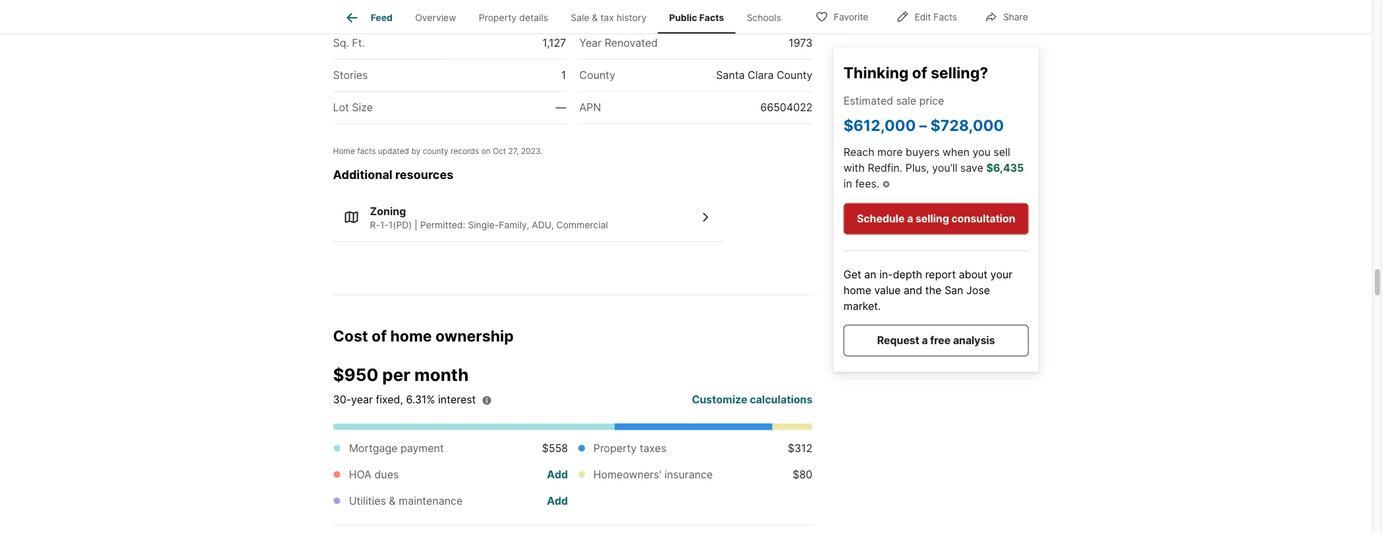 Task type: locate. For each thing, give the bounding box(es) containing it.
1 year from the top
[[580, 4, 602, 17]]

get
[[844, 268, 862, 281]]

1 add from the top
[[547, 469, 568, 482]]

homeowners' insurance
[[594, 469, 713, 482]]

home up market.
[[844, 284, 872, 297]]

a left selling
[[907, 212, 913, 225]]

1 vertical spatial add
[[547, 495, 568, 508]]

1973
[[789, 37, 813, 50]]

2 add from the top
[[547, 495, 568, 508]]

property taxes
[[594, 442, 667, 455]]

year built
[[580, 4, 627, 17]]

thinking of selling?
[[844, 63, 989, 82]]

insurance
[[665, 469, 713, 482]]

sale
[[896, 94, 917, 107]]

free
[[930, 334, 951, 347]]

santa clara county
[[716, 69, 813, 82]]

27,
[[508, 146, 519, 156]]

add for utilities & maintenance
[[547, 495, 568, 508]]

1 vertical spatial property
[[594, 442, 637, 455]]

details
[[519, 12, 548, 23]]

0 horizontal spatial facts
[[699, 12, 724, 23]]

hoa
[[349, 469, 372, 482]]

1-
[[380, 220, 389, 231]]

0 vertical spatial property
[[479, 12, 517, 23]]

a for request
[[922, 334, 928, 347]]

0 horizontal spatial county
[[580, 69, 616, 82]]

schedule
[[857, 212, 905, 225]]

0 horizontal spatial a
[[907, 212, 913, 225]]

0 vertical spatial of
[[912, 63, 928, 82]]

0 vertical spatial a
[[907, 212, 913, 225]]

the
[[926, 284, 942, 297]]

more
[[878, 146, 903, 159]]

home inside "get an in-depth report about your home value and the"
[[844, 284, 872, 297]]

tab list
[[333, 0, 803, 34]]

0 horizontal spatial home
[[390, 327, 432, 346]]

facts right public
[[699, 12, 724, 23]]

request a free analysis
[[877, 334, 995, 347]]

property
[[479, 12, 517, 23], [594, 442, 637, 455]]

with
[[844, 162, 865, 174]]

county down 1973
[[777, 69, 813, 82]]

year for year built
[[580, 4, 602, 17]]

request a free analysis button
[[844, 325, 1029, 357]]

2023
[[521, 146, 541, 156]]

interest
[[438, 394, 476, 407]]

& inside tab
[[592, 12, 598, 23]]

consultation
[[952, 212, 1016, 225]]

property inside 'tab'
[[479, 12, 517, 23]]

1 vertical spatial of
[[372, 327, 387, 346]]

0 vertical spatial &
[[592, 12, 598, 23]]

property for property details
[[479, 12, 517, 23]]

& for sale
[[592, 12, 598, 23]]

market.
[[844, 300, 881, 313]]

facts right edit
[[934, 12, 957, 23]]

1 horizontal spatial facts
[[934, 12, 957, 23]]

home facts updated by county records on oct 27, 2023 .
[[333, 146, 543, 156]]

sale & tax history tab
[[560, 2, 658, 34]]

in-
[[880, 268, 893, 281]]

0 vertical spatial home
[[844, 284, 872, 297]]

& for utilities
[[389, 495, 396, 508]]

1 horizontal spatial property
[[594, 442, 637, 455]]

save
[[961, 162, 984, 174]]

facts inside button
[[934, 12, 957, 23]]

0 vertical spatial add
[[547, 469, 568, 482]]

0 vertical spatial year
[[580, 4, 602, 17]]

of up the 'price'
[[912, 63, 928, 82]]

a
[[907, 212, 913, 225], [922, 334, 928, 347]]

0 horizontal spatial of
[[372, 327, 387, 346]]

oct
[[493, 146, 506, 156]]

reach
[[844, 146, 875, 159]]

|
[[415, 220, 418, 231]]

of right cost
[[372, 327, 387, 346]]

year
[[351, 394, 373, 407]]

1 horizontal spatial a
[[922, 334, 928, 347]]

& left tax
[[592, 12, 598, 23]]

$950
[[333, 365, 378, 385]]

schedule a selling consultation
[[857, 212, 1016, 225]]

share button
[[974, 3, 1040, 30]]

1 vertical spatial &
[[389, 495, 396, 508]]

of for selling?
[[912, 63, 928, 82]]

additional resources
[[333, 168, 454, 182]]

2 county from the left
[[777, 69, 813, 82]]

depth
[[893, 268, 922, 281]]

1 horizontal spatial home
[[844, 284, 872, 297]]

built
[[605, 4, 627, 17]]

public
[[669, 12, 697, 23]]

0 horizontal spatial &
[[389, 495, 396, 508]]

reach more buyers when you sell with redfin. plus, you'll save
[[844, 146, 1011, 174]]

a left free
[[922, 334, 928, 347]]

san
[[945, 284, 964, 297]]

home up $950 per month
[[390, 327, 432, 346]]

facts inside tab
[[699, 12, 724, 23]]

fixed,
[[376, 394, 403, 407]]

1 horizontal spatial county
[[777, 69, 813, 82]]

you'll
[[932, 162, 958, 174]]

a inside schedule a selling consultation button
[[907, 212, 913, 225]]

share
[[1003, 12, 1028, 23]]

property up the homeowners'
[[594, 442, 637, 455]]

buyers
[[906, 146, 940, 159]]

taxes
[[640, 442, 667, 455]]

in
[[844, 177, 852, 190]]

home
[[844, 284, 872, 297], [390, 327, 432, 346]]

facts
[[934, 12, 957, 23], [699, 12, 724, 23]]

facts for public facts
[[699, 12, 724, 23]]

when
[[943, 146, 970, 159]]

& right utilities
[[389, 495, 396, 508]]

year
[[580, 4, 602, 17], [580, 37, 602, 50]]

cost of home ownership
[[333, 327, 514, 346]]

year renovated
[[580, 37, 658, 50]]

you
[[973, 146, 991, 159]]

0 horizontal spatial property
[[479, 12, 517, 23]]

public facts
[[669, 12, 724, 23]]

by
[[411, 146, 421, 156]]

of
[[912, 63, 928, 82], [372, 327, 387, 346]]

clara
[[748, 69, 774, 82]]

updated
[[378, 146, 409, 156]]

.
[[541, 146, 543, 156]]

$312
[[788, 442, 813, 455]]

1 horizontal spatial of
[[912, 63, 928, 82]]

&
[[592, 12, 598, 23], [389, 495, 396, 508]]

ft.
[[352, 37, 365, 50]]

2 year from the top
[[580, 37, 602, 50]]

property left details
[[479, 12, 517, 23]]

1 vertical spatial a
[[922, 334, 928, 347]]

property details tab
[[468, 2, 560, 34]]

an
[[865, 268, 877, 281]]

single-
[[468, 220, 499, 231]]

a inside "request a free analysis" button
[[922, 334, 928, 347]]

sq. ft.
[[333, 37, 365, 50]]

utilities
[[349, 495, 386, 508]]

1(pd)
[[389, 220, 412, 231]]

1 horizontal spatial &
[[592, 12, 598, 23]]

county up apn in the top left of the page
[[580, 69, 616, 82]]

customize
[[692, 394, 748, 407]]

1 vertical spatial year
[[580, 37, 602, 50]]



Task type: describe. For each thing, give the bounding box(es) containing it.
$612,000 – $728,000
[[844, 116, 1004, 134]]

selling?
[[931, 63, 989, 82]]

30-year fixed, 6.31% interest
[[333, 394, 476, 407]]

and
[[904, 284, 923, 297]]

$728,000
[[931, 116, 1004, 134]]

sale & tax history
[[571, 12, 647, 23]]

jose
[[967, 284, 990, 297]]

6.31%
[[406, 394, 435, 407]]

customize calculations
[[692, 394, 813, 407]]

baths
[[333, 4, 362, 17]]

tab list containing feed
[[333, 0, 803, 34]]

1 county from the left
[[580, 69, 616, 82]]

year for year renovated
[[580, 37, 602, 50]]

public facts tab
[[658, 2, 736, 34]]

redfin.
[[868, 162, 903, 174]]

zoning
[[370, 205, 406, 218]]

edit facts
[[915, 12, 957, 23]]

month
[[414, 365, 469, 385]]

history
[[617, 12, 647, 23]]

sell
[[994, 146, 1011, 159]]

lot size
[[333, 101, 373, 114]]

add for hoa dues
[[547, 469, 568, 482]]

analysis
[[953, 334, 995, 347]]

report
[[925, 268, 956, 281]]

value
[[875, 284, 901, 297]]

property details
[[479, 12, 548, 23]]

calculations
[[750, 394, 813, 407]]

66504022
[[761, 101, 813, 114]]

home
[[333, 146, 355, 156]]

a for schedule
[[907, 212, 913, 225]]

county
[[423, 146, 448, 156]]

selling
[[916, 212, 949, 225]]

zoning r-1-1(pd) | permitted: single-family, adu, commercial
[[370, 205, 608, 231]]

—
[[556, 101, 566, 114]]

sale
[[571, 12, 590, 23]]

dues
[[375, 469, 399, 482]]

records
[[451, 146, 479, 156]]

30-
[[333, 394, 351, 407]]

1 vertical spatial home
[[390, 327, 432, 346]]

facts
[[357, 146, 376, 156]]

mortgage
[[349, 442, 398, 455]]

adu,
[[532, 220, 554, 231]]

hoa dues
[[349, 469, 399, 482]]

of for home
[[372, 327, 387, 346]]

edit
[[915, 12, 931, 23]]

facts for edit facts
[[934, 12, 957, 23]]

get an in-depth report about your home value and the
[[844, 268, 1013, 297]]

schools
[[747, 12, 781, 23]]

commercial
[[557, 220, 608, 231]]

maintenance
[[399, 495, 463, 508]]

per
[[382, 365, 411, 385]]

santa
[[716, 69, 745, 82]]

about
[[959, 268, 988, 281]]

$6,435 in fees.
[[844, 162, 1024, 190]]

schedule a selling consultation button
[[844, 203, 1029, 235]]

r-
[[370, 220, 380, 231]]

overview tab
[[404, 2, 468, 34]]

edit facts button
[[885, 3, 969, 30]]

family,
[[499, 220, 529, 231]]

property for property taxes
[[594, 442, 637, 455]]

utilities & maintenance
[[349, 495, 463, 508]]

resources
[[395, 168, 454, 182]]

on
[[481, 146, 491, 156]]

$80
[[793, 469, 813, 482]]

sq.
[[333, 37, 349, 50]]

thinking
[[844, 63, 909, 82]]

apn
[[580, 101, 601, 114]]

favorite
[[834, 12, 869, 23]]

1,127
[[543, 37, 566, 50]]

san jose market.
[[844, 284, 990, 313]]

size
[[352, 101, 373, 114]]

ownership
[[436, 327, 514, 346]]

plus,
[[906, 162, 930, 174]]

estimated sale price
[[844, 94, 944, 107]]

homeowners'
[[594, 469, 662, 482]]

cost
[[333, 327, 368, 346]]

estimated
[[844, 94, 894, 107]]

stories
[[333, 69, 368, 82]]

mortgage payment
[[349, 442, 444, 455]]

$612,000
[[844, 116, 916, 134]]

schools tab
[[736, 2, 793, 34]]

fees.
[[855, 177, 880, 190]]



Task type: vqa. For each thing, say whether or not it's contained in the screenshot.


